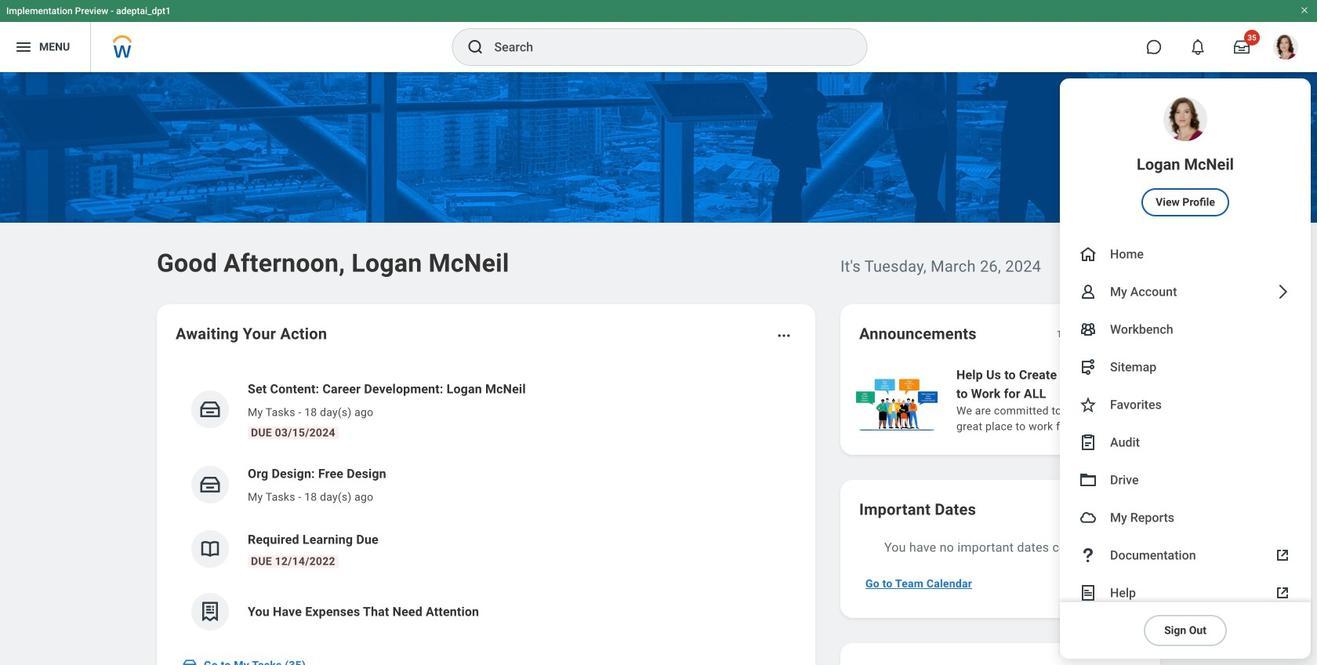 Task type: vqa. For each thing, say whether or not it's contained in the screenshot.
the leftmost inbox icon
no



Task type: describe. For each thing, give the bounding box(es) containing it.
inbox large image
[[1234, 39, 1250, 55]]

7 menu item from the top
[[1060, 424, 1311, 461]]

chevron right image
[[1274, 282, 1293, 301]]

search image
[[466, 38, 485, 56]]

ext link image
[[1274, 584, 1293, 602]]

endpoints image
[[1079, 358, 1098, 376]]

related actions image
[[776, 328, 792, 344]]

4 menu item from the top
[[1060, 311, 1311, 348]]

1 menu item from the top
[[1060, 78, 1311, 235]]

close environment banner image
[[1300, 5, 1310, 15]]

paste image
[[1079, 433, 1098, 452]]

ext link image
[[1274, 546, 1293, 565]]

10 menu item from the top
[[1060, 536, 1311, 574]]

contact card matrix manager image
[[1079, 320, 1098, 339]]

1 horizontal spatial list
[[853, 364, 1318, 436]]

0 vertical spatial inbox image
[[198, 473, 222, 496]]

star image
[[1079, 395, 1098, 414]]

justify image
[[14, 38, 33, 56]]

2 menu item from the top
[[1060, 235, 1311, 273]]

home image
[[1079, 245, 1098, 264]]

1 vertical spatial inbox image
[[182, 657, 198, 665]]

inbox image
[[198, 398, 222, 421]]

Search Workday  search field
[[494, 30, 835, 64]]



Task type: locate. For each thing, give the bounding box(es) containing it.
avatar image
[[1079, 508, 1098, 527]]

main content
[[0, 72, 1318, 665]]

inbox image
[[198, 473, 222, 496], [182, 657, 198, 665]]

1 horizontal spatial inbox image
[[198, 473, 222, 496]]

3 menu item from the top
[[1060, 273, 1311, 311]]

0 horizontal spatial inbox image
[[182, 657, 198, 665]]

chevron right small image
[[1122, 326, 1137, 342]]

book open image
[[198, 537, 222, 561]]

list
[[853, 364, 1318, 436], [176, 367, 797, 643]]

0 horizontal spatial list
[[176, 367, 797, 643]]

dashboard expenses image
[[198, 600, 222, 624]]

8 menu item from the top
[[1060, 461, 1311, 499]]

logan mcneil image
[[1274, 35, 1299, 60]]

chevron left small image
[[1093, 326, 1109, 342]]

menu
[[1060, 78, 1311, 659]]

notifications large image
[[1191, 39, 1206, 55]]

folder open image
[[1079, 471, 1098, 489]]

6 menu item from the top
[[1060, 386, 1311, 424]]

question image
[[1079, 546, 1098, 565]]

banner
[[0, 0, 1318, 659]]

document image
[[1079, 584, 1098, 602]]

menu item
[[1060, 78, 1311, 235], [1060, 235, 1311, 273], [1060, 273, 1311, 311], [1060, 311, 1311, 348], [1060, 348, 1311, 386], [1060, 386, 1311, 424], [1060, 424, 1311, 461], [1060, 461, 1311, 499], [1060, 499, 1311, 536], [1060, 536, 1311, 574], [1060, 574, 1311, 612]]

status
[[1057, 328, 1082, 340]]

user image
[[1079, 282, 1098, 301]]

5 menu item from the top
[[1060, 348, 1311, 386]]

11 menu item from the top
[[1060, 574, 1311, 612]]

9 menu item from the top
[[1060, 499, 1311, 536]]



